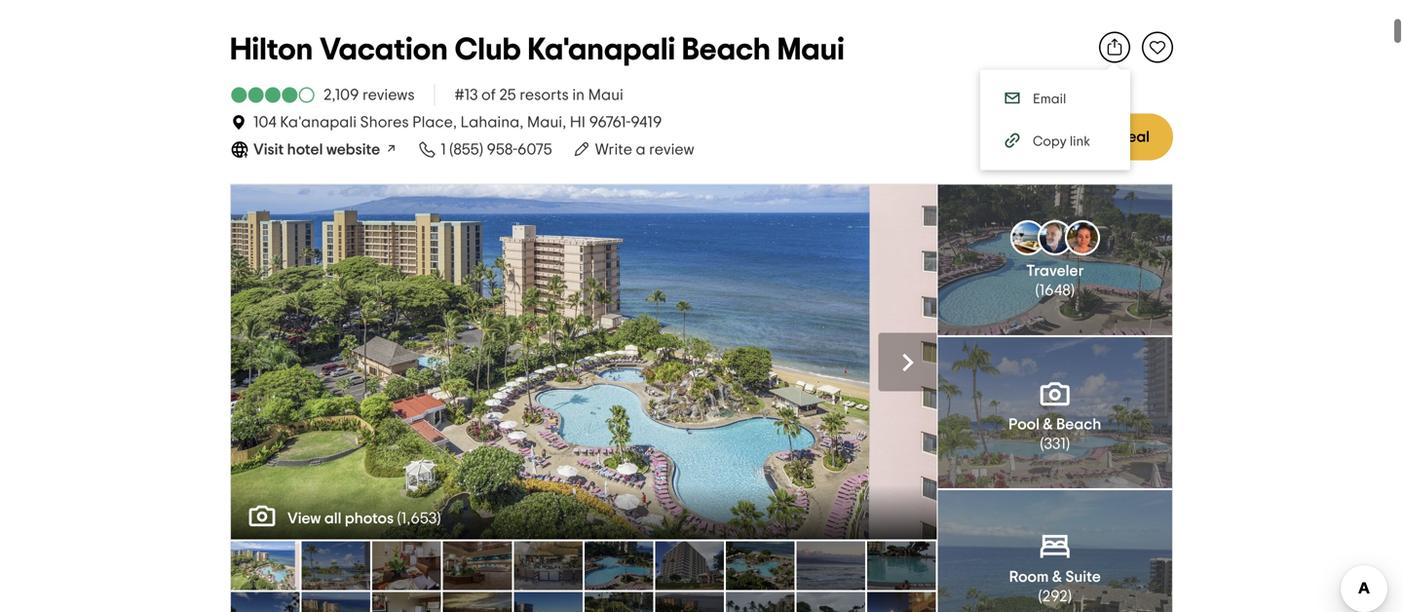 Task type: describe. For each thing, give the bounding box(es) containing it.
vacation
[[320, 35, 448, 66]]

review
[[649, 142, 695, 157]]

full view
[[560, 352, 633, 372]]

of
[[482, 87, 496, 103]]

link
[[1070, 135, 1091, 149]]

website
[[326, 142, 380, 157]]

1 (855) 958-6075
[[441, 142, 553, 157]]

) for view all photos ( 1,653 )
[[437, 511, 441, 527]]

& for room
[[1053, 570, 1063, 585]]

1,653
[[401, 511, 437, 527]]

292
[[1043, 589, 1068, 605]]

104 ka'anapali shores place, lahaina, maui, hi 96761-9419
[[253, 115, 662, 130]]

shores
[[360, 115, 409, 130]]

room & suite ( 292 )
[[1010, 570, 1102, 605]]

) for room & suite ( 292 )
[[1068, 589, 1072, 605]]

1648
[[1040, 283, 1071, 298]]

traveler ( 1648 )
[[1027, 263, 1085, 298]]

beach inside pool & beach ( 331 )
[[1057, 417, 1102, 432]]

9419
[[631, 115, 662, 130]]

pool
[[1009, 417, 1040, 432]]

full
[[560, 352, 590, 372]]

maui for hilton vacation club ka'anapali beach maui
[[778, 35, 845, 66]]

write a review link
[[572, 139, 695, 160]]

1 (855) 958-6075 link
[[418, 139, 553, 160]]

a
[[636, 142, 646, 157]]

deal
[[1119, 129, 1150, 145]]

maui for #13 of 25 resorts in maui
[[588, 87, 624, 103]]

visit hotel website link
[[230, 139, 398, 160]]

$863 hilton
[[998, 118, 1051, 159]]

in
[[573, 87, 585, 103]]

visit
[[253, 142, 284, 157]]

write a review
[[595, 142, 695, 157]]

maui,
[[527, 115, 567, 130]]

6075
[[518, 142, 553, 157]]

resorts
[[520, 87, 569, 103]]

email
[[1033, 93, 1067, 106]]



Task type: locate. For each thing, give the bounding box(es) containing it.
2,109
[[324, 87, 359, 103]]

#13 of 25 resorts in maui link
[[455, 84, 624, 106]]

ka'anapali up in
[[528, 35, 676, 66]]

( inside traveler ( 1648 )
[[1036, 283, 1040, 298]]

suite
[[1066, 570, 1102, 585]]

hilton vacation club ka'anapali beach maui
[[230, 35, 845, 66]]

photos
[[345, 511, 394, 527]]

view
[[594, 352, 633, 372]]

$863
[[998, 118, 1051, 141]]

view all photos ( 1,653 )
[[288, 511, 441, 527]]

0 horizontal spatial hilton
[[230, 35, 313, 66]]

0 horizontal spatial maui
[[588, 87, 624, 103]]

958-
[[487, 142, 518, 157]]

hilton
[[230, 35, 313, 66], [1008, 143, 1051, 159]]

( for pool & beach ( 331 )
[[1041, 436, 1045, 452]]

1 vertical spatial &
[[1053, 570, 1063, 585]]

hotel
[[287, 142, 323, 157]]

) inside room & suite ( 292 )
[[1068, 589, 1072, 605]]

traveler
[[1027, 263, 1085, 279]]

reviews
[[363, 87, 415, 103]]

view deal button
[[1058, 114, 1174, 160]]

96761-
[[589, 115, 631, 130]]

1 horizontal spatial beach
[[1057, 417, 1102, 432]]

ka'anapali
[[528, 35, 676, 66], [280, 115, 357, 130]]

view inside button
[[1082, 129, 1115, 145]]

copy
[[1033, 135, 1067, 149]]

pool & beach ( 331 )
[[1009, 417, 1102, 452]]

visit hotel website
[[253, 142, 380, 157]]

1 vertical spatial view
[[288, 511, 321, 527]]

view for view all photos ( 1,653 )
[[288, 511, 321, 527]]

1 horizontal spatial view
[[1082, 129, 1115, 145]]

1 vertical spatial maui
[[588, 87, 624, 103]]

view
[[1082, 129, 1115, 145], [288, 511, 321, 527]]

hi
[[570, 115, 586, 130]]

hilton inside the $863 hilton
[[1008, 143, 1051, 159]]

place,
[[413, 115, 457, 130]]

) inside traveler ( 1648 )
[[1071, 283, 1075, 298]]

104
[[253, 115, 277, 130]]

view deal
[[1082, 129, 1150, 145]]

0 vertical spatial maui
[[778, 35, 845, 66]]

( for view all photos ( 1,653 )
[[397, 511, 401, 527]]

write
[[595, 142, 633, 157]]

0 vertical spatial hilton
[[230, 35, 313, 66]]

0 vertical spatial ka'anapali
[[528, 35, 676, 66]]

331
[[1045, 436, 1067, 452]]

( inside room & suite ( 292 )
[[1039, 589, 1043, 605]]

save to a trip image
[[1149, 38, 1168, 57]]

maui
[[778, 35, 845, 66], [588, 87, 624, 103]]

& up 331
[[1044, 417, 1054, 432]]

1
[[441, 142, 446, 157]]

0 vertical spatial beach
[[682, 35, 771, 66]]

1 vertical spatial hilton
[[1008, 143, 1051, 159]]

)
[[1071, 283, 1075, 298], [1067, 436, 1071, 452], [437, 511, 441, 527], [1068, 589, 1072, 605]]

#13 of 25 resorts in maui
[[455, 87, 624, 103]]

25
[[500, 87, 516, 103]]

0 vertical spatial &
[[1044, 417, 1054, 432]]

view left deal on the top right of page
[[1082, 129, 1115, 145]]

1 horizontal spatial hilton
[[1008, 143, 1051, 159]]

hilton up 4.0 of 5 bubbles image
[[230, 35, 313, 66]]

& up 292
[[1053, 570, 1063, 585]]

1 horizontal spatial ka'anapali
[[528, 35, 676, 66]]

hilton down $863
[[1008, 143, 1051, 159]]

) for pool & beach ( 331 )
[[1067, 436, 1071, 452]]

( inside pool & beach ( 331 )
[[1041, 436, 1045, 452]]

& inside room & suite ( 292 )
[[1053, 570, 1063, 585]]

all
[[325, 511, 342, 527]]

& for pool
[[1044, 417, 1054, 432]]

beach
[[682, 35, 771, 66], [1057, 417, 1102, 432]]

1 vertical spatial ka'anapali
[[280, 115, 357, 130]]

1 vertical spatial beach
[[1057, 417, 1102, 432]]

share image
[[1106, 38, 1125, 57]]

4.0 of 5 bubbles image
[[230, 87, 316, 103]]

0 vertical spatial view
[[1082, 129, 1115, 145]]

(
[[1036, 283, 1040, 298], [1041, 436, 1045, 452], [397, 511, 401, 527], [1039, 589, 1043, 605]]

0 horizontal spatial beach
[[682, 35, 771, 66]]

2,109 reviews
[[324, 87, 415, 103]]

copy link
[[1033, 135, 1091, 149]]

lahaina,
[[461, 115, 524, 130]]

#13
[[455, 87, 478, 103]]

club
[[455, 35, 521, 66]]

(855)
[[450, 142, 483, 157]]

ka'anapali up visit hotel website
[[280, 115, 357, 130]]

0 horizontal spatial view
[[288, 511, 321, 527]]

0 horizontal spatial ka'anapali
[[280, 115, 357, 130]]

&
[[1044, 417, 1054, 432], [1053, 570, 1063, 585]]

) inside pool & beach ( 331 )
[[1067, 436, 1071, 452]]

room
[[1010, 570, 1050, 585]]

& inside pool & beach ( 331 )
[[1044, 417, 1054, 432]]

view left all
[[288, 511, 321, 527]]

view for view deal
[[1082, 129, 1115, 145]]

1 horizontal spatial maui
[[778, 35, 845, 66]]

( for room & suite ( 292 )
[[1039, 589, 1043, 605]]



Task type: vqa. For each thing, say whether or not it's contained in the screenshot.
Row Group
no



